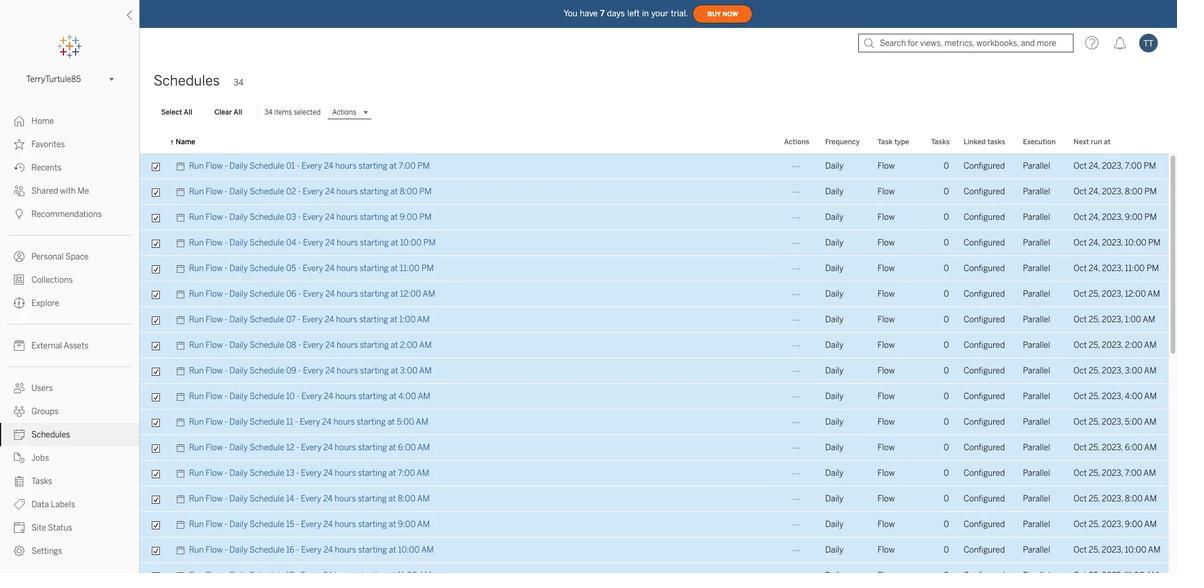 Task type: locate. For each thing, give the bounding box(es) containing it.
10 oct from the top
[[1074, 392, 1087, 402]]

am inside the run flow - daily schedule 11 - every 24 hours starting at 5:00 am link
[[416, 417, 429, 427]]

run flow - daily schedule 07 - every 24 hours starting at 1:00 am link
[[189, 307, 430, 333]]

tasks
[[932, 138, 950, 146], [31, 477, 52, 486]]

hours down run flow - daily schedule 09 - every 24 hours starting at 3:00 am link
[[335, 392, 357, 402]]

schedule for 02
[[250, 187, 284, 197]]

25, down oct 25, 2023, 7:00 am
[[1089, 494, 1101, 504]]

6 oct from the top
[[1074, 289, 1087, 299]]

0 horizontal spatial all
[[184, 108, 192, 116]]

oct down oct 25, 2023, 8:00 am on the bottom of the page
[[1074, 520, 1087, 530]]

run inside "link"
[[189, 545, 204, 555]]

row containing run flow - daily schedule 12 - every 24 hours starting at 6:00 am
[[140, 435, 1169, 461]]

10 0 from the top
[[944, 392, 950, 402]]

every inside run flow - daily schedule 15 - every 24 hours starting at 9:00 am link
[[301, 520, 322, 530]]

24 down run flow - daily schedule 13 - every 24 hours starting at 7:00 am link
[[323, 494, 333, 504]]

oct down oct 25, 2023, 1:00 am
[[1074, 340, 1087, 350]]

schedule for 13
[[250, 468, 284, 478]]

schedule image for run flow - daily schedule 02 - every 24 hours starting at 8:00 pm
[[176, 179, 189, 205]]

oct down oct 25, 2023, 9:00 am
[[1074, 545, 1087, 555]]

parallel for oct 24, 2023, 8:00 pm
[[1024, 187, 1051, 197]]

11 run from the top
[[189, 417, 204, 427]]

1 row from the top
[[140, 154, 1169, 179]]

every right 01
[[302, 161, 322, 171]]

7 schedule image from the top
[[176, 410, 189, 435]]

11:00 inside run flow - daily schedule 05 - every 24 hours starting at 11:00 pm link
[[400, 264, 420, 273]]

run for run flow - daily schedule 15 - every 24 hours starting at 9:00 am
[[189, 520, 204, 530]]

every right 12
[[301, 443, 322, 453]]

recents
[[31, 163, 62, 173]]

every for 08
[[303, 340, 324, 350]]

configured for oct 24, 2023, 11:00 pm
[[964, 264, 1006, 273]]

25, up the oct 25, 2023, 2:00 am
[[1089, 315, 1101, 325]]

24 inside 'link'
[[324, 161, 334, 171]]

schedule image
[[176, 179, 189, 205], [176, 230, 189, 256], [176, 307, 189, 333], [176, 358, 189, 384], [176, 435, 189, 461], [176, 512, 189, 538], [176, 538, 189, 563], [176, 563, 189, 573]]

1 vertical spatial schedules
[[31, 430, 70, 440]]

6 parallel from the top
[[1024, 289, 1051, 299]]

all
[[184, 108, 192, 116], [234, 108, 242, 116]]

hours up run flow - daily schedule 05 - every 24 hours starting at 11:00 pm
[[337, 238, 358, 248]]

9 25, from the top
[[1089, 494, 1101, 504]]

all right select
[[184, 108, 192, 116]]

0 horizontal spatial 11:00
[[400, 264, 420, 273]]

oct up oct 25, 2023, 5:00 am
[[1074, 392, 1087, 402]]

every right 02
[[303, 187, 323, 197]]

1 vertical spatial tasks
[[31, 477, 52, 486]]

16 schedule from the top
[[250, 545, 284, 555]]

schedule for 10
[[250, 392, 284, 402]]

schedule left 02
[[250, 187, 284, 197]]

every inside the run flow - daily schedule 11 - every 24 hours starting at 5:00 am link
[[300, 417, 320, 427]]

11 2023, from the top
[[1102, 417, 1124, 427]]

with
[[60, 186, 76, 196]]

hours inside 'link'
[[335, 161, 357, 171]]

24 up run flow - daily schedule 09 - every 24 hours starting at 3:00 am
[[325, 340, 335, 350]]

1 horizontal spatial all
[[234, 108, 242, 116]]

oct 25, 2023, 4:00 am
[[1074, 392, 1158, 402]]

11 oct from the top
[[1074, 417, 1087, 427]]

10 run from the top
[[189, 392, 204, 402]]

7 0 from the top
[[944, 315, 950, 325]]

am inside run flow - daily schedule 08 - every 24 hours starting at 2:00 am link
[[419, 340, 432, 350]]

every right the '16'
[[301, 545, 322, 555]]

hours up 'run flow - daily schedule 16 - every 24 hours starting at 10:00 am'
[[335, 520, 356, 530]]

14 0 from the top
[[944, 494, 950, 504]]

24 down the run flow - daily schedule 12 - every 24 hours starting at 6:00 am link
[[323, 468, 333, 478]]

1 horizontal spatial 11:00
[[1126, 264, 1145, 273]]

schedule left 11 at left bottom
[[250, 417, 284, 427]]

hours up run flow - daily schedule 02 - every 24 hours starting at 8:00 pm
[[335, 161, 357, 171]]

0 vertical spatial 34
[[234, 78, 244, 88]]

1 horizontal spatial 4:00
[[1126, 392, 1143, 402]]

am inside run flow - daily schedule 07 - every 24 hours starting at 1:00 am link
[[417, 315, 430, 325]]

1 1:00 from the left
[[399, 315, 416, 325]]

hours down run flow - daily schedule 05 - every 24 hours starting at 11:00 pm link
[[337, 289, 358, 299]]

15 oct from the top
[[1074, 520, 1087, 530]]

0 for oct 24, 2023, 9:00 pm
[[944, 212, 950, 222]]

10:00 inside "link"
[[398, 545, 420, 555]]

every inside run flow - daily schedule 01 - every 24 hours starting at 7:00 pm 'link'
[[302, 161, 322, 171]]

every inside run flow - daily schedule 03 - every 24 hours starting at 9:00 pm link
[[303, 212, 323, 222]]

oct
[[1074, 161, 1087, 171], [1074, 187, 1087, 197], [1074, 212, 1087, 222], [1074, 238, 1087, 248], [1074, 264, 1087, 273], [1074, 289, 1087, 299], [1074, 315, 1087, 325], [1074, 340, 1087, 350], [1074, 366, 1087, 376], [1074, 392, 1087, 402], [1074, 417, 1087, 427], [1074, 443, 1087, 453], [1074, 468, 1087, 478], [1074, 494, 1087, 504], [1074, 520, 1087, 530], [1074, 545, 1087, 555]]

schedule left the "15" on the bottom left of page
[[250, 520, 284, 530]]

at for run flow - daily schedule 16 - every 24 hours starting at 10:00 am
[[389, 545, 396, 555]]

personal
[[31, 252, 64, 262]]

2023,
[[1103, 161, 1124, 171], [1103, 187, 1124, 197], [1103, 212, 1124, 222], [1103, 238, 1124, 248], [1103, 264, 1124, 273], [1102, 289, 1124, 299], [1102, 315, 1124, 325], [1102, 340, 1124, 350], [1102, 366, 1124, 376], [1102, 392, 1124, 402], [1102, 417, 1124, 427], [1102, 443, 1124, 453], [1102, 468, 1124, 478], [1102, 494, 1124, 504], [1102, 520, 1124, 530], [1102, 545, 1124, 555]]

configured for oct 25, 2023, 8:00 am
[[964, 494, 1006, 504]]

configured for oct 25, 2023, 5:00 am
[[964, 417, 1006, 427]]

15
[[286, 520, 295, 530]]

2023, down oct 25, 2023, 8:00 am on the bottom of the page
[[1102, 520, 1124, 530]]

0 horizontal spatial 3:00
[[400, 366, 418, 376]]

24 for 15
[[323, 520, 333, 530]]

hours up run flow - daily schedule 15 - every 24 hours starting at 9:00 am
[[335, 494, 356, 504]]

run for run flow - daily schedule 02 - every 24 hours starting at 8:00 pm
[[189, 187, 204, 197]]

actions inside 'grid'
[[785, 138, 810, 146]]

starting for run flow - daily schedule 03 - every 24 hours starting at 9:00 pm
[[360, 212, 389, 222]]

every for 16
[[301, 545, 322, 555]]

hours inside "link"
[[335, 545, 356, 555]]

at for run flow - daily schedule 12 - every 24 hours starting at 6:00 am
[[389, 443, 396, 453]]

flow inside 'link'
[[206, 161, 223, 171]]

oct down the oct 25, 2023, 2:00 am
[[1074, 366, 1087, 376]]

9 run from the top
[[189, 366, 204, 376]]

row containing run flow - daily schedule 09 - every 24 hours starting at 3:00 am
[[140, 358, 1169, 384]]

linked
[[964, 138, 986, 146]]

4 0 from the top
[[944, 238, 950, 248]]

25, for oct 25, 2023, 1:00 am
[[1089, 315, 1101, 325]]

1 horizontal spatial 6:00
[[1126, 443, 1143, 453]]

4 row from the top
[[140, 230, 1169, 256]]

every for 02
[[303, 187, 323, 197]]

every right the "15" on the bottom left of page
[[301, 520, 322, 530]]

jobs link
[[0, 446, 139, 470]]

schedule inside "link"
[[250, 545, 284, 555]]

schedules
[[154, 72, 220, 89], [31, 430, 70, 440]]

7:00 inside 'link'
[[399, 161, 416, 171]]

task type
[[878, 138, 910, 146]]

24, down oct 24, 2023, 8:00 pm on the right of page
[[1089, 212, 1101, 222]]

schedule left 08 at the bottom of the page
[[250, 340, 284, 350]]

2023, up the oct 25, 2023, 2:00 am
[[1102, 315, 1124, 325]]

schedule left "13"
[[250, 468, 284, 478]]

days
[[607, 8, 625, 18]]

12
[[286, 443, 295, 453]]

row group
[[140, 154, 1169, 573]]

every inside the run flow - daily schedule 12 - every 24 hours starting at 6:00 am link
[[301, 443, 322, 453]]

every inside run flow - daily schedule 05 - every 24 hours starting at 11:00 pm link
[[303, 264, 323, 273]]

24 for 14
[[323, 494, 333, 504]]

next
[[1074, 138, 1090, 146]]

explore link
[[0, 292, 139, 315]]

run flow - daily schedule 02 - every 24 hours starting at 8:00 pm
[[189, 187, 432, 197]]

10 parallel from the top
[[1024, 392, 1051, 402]]

2023, for oct 24, 2023, 8:00 pm
[[1103, 187, 1124, 197]]

oct 24, 2023, 7:00 pm
[[1074, 161, 1157, 171]]

1 horizontal spatial 12:00
[[1126, 289, 1147, 299]]

run for run flow - daily schedule 09 - every 24 hours starting at 3:00 am
[[189, 366, 204, 376]]

4 2023, from the top
[[1103, 238, 1124, 248]]

schedule left 01
[[250, 161, 284, 171]]

every
[[302, 161, 322, 171], [303, 187, 323, 197], [303, 212, 323, 222], [303, 238, 324, 248], [303, 264, 323, 273], [303, 289, 324, 299], [302, 315, 323, 325], [303, 340, 324, 350], [303, 366, 324, 376], [302, 392, 322, 402], [300, 417, 320, 427], [301, 443, 322, 453], [301, 468, 322, 478], [301, 494, 322, 504], [301, 520, 322, 530], [301, 545, 322, 555]]

1 schedule image from the top
[[176, 154, 189, 179]]

13 0 from the top
[[944, 468, 950, 478]]

7 oct from the top
[[1074, 315, 1087, 325]]

24, up 'oct 25, 2023, 12:00 am'
[[1089, 264, 1101, 273]]

run inside 'link'
[[189, 161, 204, 171]]

17 row from the top
[[140, 563, 1169, 573]]

1 6:00 from the left
[[398, 443, 416, 453]]

3 run from the top
[[189, 212, 204, 222]]

13 parallel from the top
[[1024, 468, 1051, 478]]

all right clear
[[234, 108, 242, 116]]

0 for oct 25, 2023, 3:00 am
[[944, 366, 950, 376]]

0 horizontal spatial schedules
[[31, 430, 70, 440]]

shared
[[31, 186, 58, 196]]

2 schedule image from the top
[[176, 230, 189, 256]]

oct 25, 2023, 12:00 am
[[1074, 289, 1161, 299]]

2 0 from the top
[[944, 187, 950, 197]]

6 schedule image from the top
[[176, 384, 189, 410]]

1 all from the left
[[184, 108, 192, 116]]

run for run flow - daily schedule 12 - every 24 hours starting at 6:00 am
[[189, 443, 204, 453]]

9 configured from the top
[[964, 366, 1006, 376]]

0 horizontal spatial 5:00
[[397, 417, 415, 427]]

1 horizontal spatial 34
[[264, 108, 273, 116]]

oct up oct 25, 2023, 8:00 am on the bottom of the page
[[1074, 468, 1087, 478]]

34 for 34 items selected
[[264, 108, 273, 116]]

24 for 16
[[324, 545, 333, 555]]

3 schedule image from the top
[[176, 307, 189, 333]]

2023, for oct 25, 2023, 9:00 am
[[1102, 520, 1124, 530]]

schedule left 06
[[250, 289, 284, 299]]

schedule image for run flow - daily schedule 13 - every 24 hours starting at 7:00 am
[[176, 461, 189, 486]]

users link
[[0, 376, 139, 400]]

24 down the run flow - daily schedule 11 - every 24 hours starting at 5:00 am link
[[324, 443, 333, 453]]

0 vertical spatial actions
[[332, 108, 357, 116]]

hours for 06
[[337, 289, 358, 299]]

oct down oct 25, 2023, 7:00 am
[[1074, 494, 1087, 504]]

schedule for 16
[[250, 545, 284, 555]]

am inside run flow - daily schedule 06 - every 24 hours starting at 12:00 am link
[[423, 289, 436, 299]]

3 configured from the top
[[964, 212, 1006, 222]]

1 run from the top
[[189, 161, 204, 171]]

configured for oct 25, 2023, 3:00 am
[[964, 366, 1006, 376]]

15 0 from the top
[[944, 520, 950, 530]]

24
[[324, 161, 334, 171], [325, 187, 335, 197], [325, 212, 335, 222], [325, 238, 335, 248], [325, 264, 335, 273], [326, 289, 335, 299], [325, 315, 334, 325], [325, 340, 335, 350], [326, 366, 335, 376], [324, 392, 334, 402], [322, 417, 332, 427], [324, 443, 333, 453], [323, 468, 333, 478], [323, 494, 333, 504], [323, 520, 333, 530], [324, 545, 333, 555]]

run flow - daily schedule 06 - every 24 hours starting at 12:00 am
[[189, 289, 436, 299]]

16 row from the top
[[140, 538, 1169, 563]]

14 run from the top
[[189, 494, 204, 504]]

16 parallel from the top
[[1024, 545, 1051, 555]]

starting for run flow - daily schedule 08 - every 24 hours starting at 2:00 am
[[360, 340, 389, 350]]

2 11:00 from the left
[[1126, 264, 1145, 273]]

24 for 10
[[324, 392, 334, 402]]

5 24, from the top
[[1089, 264, 1101, 273]]

1 vertical spatial 34
[[264, 108, 273, 116]]

tasks inside "link"
[[31, 477, 52, 486]]

8:00
[[400, 187, 418, 197], [1126, 187, 1143, 197], [398, 494, 416, 504], [1126, 494, 1143, 504]]

2023, down the oct 25, 2023, 4:00 am
[[1102, 417, 1124, 427]]

oct down next
[[1074, 161, 1087, 171]]

oct for oct 25, 2023, 9:00 am
[[1074, 520, 1087, 530]]

4 run from the top
[[189, 238, 204, 248]]

2023, for oct 25, 2023, 6:00 am
[[1102, 443, 1124, 453]]

run flow - daily schedule 04 - every 24 hours starting at 10:00 pm link
[[189, 230, 436, 256]]

25, down the oct 25, 2023, 4:00 am
[[1089, 417, 1101, 427]]

24 down run flow - daily schedule 04 - every 24 hours starting at 10:00 pm link
[[325, 264, 335, 273]]

14 oct from the top
[[1074, 494, 1087, 504]]

run flow - daily schedule 05 - every 24 hours starting at 11:00 pm link
[[189, 256, 434, 282]]

4 configured from the top
[[964, 238, 1006, 248]]

1 4:00 from the left
[[399, 392, 416, 402]]

11 25, from the top
[[1089, 545, 1101, 555]]

12 run from the top
[[189, 443, 204, 453]]

actions right selected
[[332, 108, 357, 116]]

schedule left 10
[[250, 392, 284, 402]]

0 for oct 24, 2023, 7:00 pm
[[944, 161, 950, 171]]

oct 25, 2023, 3:00 am
[[1074, 366, 1157, 376]]

2023, down oct 25, 2023, 1:00 am
[[1102, 340, 1124, 350]]

oct up oct 25, 2023, 1:00 am
[[1074, 289, 1087, 299]]

oct down the oct 25, 2023, 4:00 am
[[1074, 417, 1087, 427]]

hours for 08
[[337, 340, 358, 350]]

2023, up oct 25, 2023, 8:00 am on the bottom of the page
[[1102, 468, 1124, 478]]

4 schedule image from the top
[[176, 282, 189, 307]]

2023, up oct 24, 2023, 8:00 pm on the right of page
[[1103, 161, 1124, 171]]

site
[[31, 523, 46, 533]]

every for 15
[[301, 520, 322, 530]]

34 up clear all
[[234, 78, 244, 88]]

parallel for oct 25, 2023, 7:00 am
[[1024, 468, 1051, 478]]

all inside button
[[184, 108, 192, 116]]

25, up oct 25, 2023, 5:00 am
[[1089, 392, 1101, 402]]

row containing run flow - daily schedule 04 - every 24 hours starting at 10:00 pm
[[140, 230, 1169, 256]]

schedule for 03
[[250, 212, 284, 222]]

schedules inside main navigation. press the up and down arrow keys to access links. element
[[31, 430, 70, 440]]

1 horizontal spatial actions
[[785, 138, 810, 146]]

2 5:00 from the left
[[1126, 417, 1143, 427]]

row containing run flow - daily schedule 05 - every 24 hours starting at 11:00 pm
[[140, 256, 1169, 282]]

24 for 13
[[323, 468, 333, 478]]

settings link
[[0, 539, 139, 563]]

25, down the oct 25, 2023, 2:00 am
[[1089, 366, 1101, 376]]

5 25, from the top
[[1089, 392, 1101, 402]]

5 parallel from the top
[[1024, 264, 1051, 273]]

1 horizontal spatial 2:00
[[1126, 340, 1143, 350]]

parallel for oct 25, 2023, 8:00 am
[[1024, 494, 1051, 504]]

starting
[[359, 161, 388, 171], [360, 187, 389, 197], [360, 212, 389, 222], [360, 238, 389, 248], [360, 264, 389, 273], [360, 289, 389, 299], [359, 315, 388, 325], [360, 340, 389, 350], [360, 366, 389, 376], [359, 392, 388, 402], [357, 417, 386, 427], [358, 443, 387, 453], [358, 468, 387, 478], [358, 494, 387, 504], [358, 520, 387, 530], [358, 545, 387, 555]]

external assets link
[[0, 334, 139, 357]]

8 row from the top
[[140, 333, 1169, 358]]

schedule
[[250, 161, 284, 171], [250, 187, 284, 197], [250, 212, 284, 222], [250, 238, 284, 248], [250, 264, 284, 273], [250, 289, 284, 299], [250, 315, 284, 325], [250, 340, 284, 350], [250, 366, 284, 376], [250, 392, 284, 402], [250, 417, 284, 427], [250, 443, 284, 453], [250, 468, 284, 478], [250, 494, 284, 504], [250, 520, 284, 530], [250, 545, 284, 555]]

1 11:00 from the left
[[400, 264, 420, 273]]

5:00
[[397, 417, 415, 427], [1126, 417, 1143, 427]]

12 configured from the top
[[964, 443, 1006, 453]]

oct 25, 2023, 8:00 am
[[1074, 494, 1158, 504]]

8 run from the top
[[189, 340, 204, 350]]

9 schedule from the top
[[250, 366, 284, 376]]

parallel for oct 25, 2023, 12:00 am
[[1024, 289, 1051, 299]]

2 24, from the top
[[1089, 187, 1101, 197]]

parallel for oct 25, 2023, 10:00 am
[[1024, 545, 1051, 555]]

24 down run flow - daily schedule 09 - every 24 hours starting at 3:00 am link
[[324, 392, 334, 402]]

task
[[878, 138, 893, 146]]

every inside run flow - daily schedule 10 - every 24 hours starting at 4:00 am link
[[302, 392, 322, 402]]

tasks left linked
[[932, 138, 950, 146]]

14 2023, from the top
[[1102, 494, 1124, 504]]

row containing run flow - daily schedule 08 - every 24 hours starting at 2:00 am
[[140, 333, 1169, 358]]

starting for run flow - daily schedule 11 - every 24 hours starting at 5:00 am
[[357, 417, 386, 427]]

schedule for 06
[[250, 289, 284, 299]]

daily inside "link"
[[230, 545, 248, 555]]

oct 24, 2023, 11:00 pm
[[1074, 264, 1160, 273]]

16 2023, from the top
[[1102, 545, 1124, 555]]

schedule inside 'link'
[[250, 161, 284, 171]]

24, for oct 24, 2023, 11:00 pm
[[1089, 264, 1101, 273]]

hours down run flow - daily schedule 08 - every 24 hours starting at 2:00 am link
[[337, 366, 358, 376]]

15 schedule from the top
[[250, 520, 284, 530]]

select all button
[[154, 105, 200, 119]]

25, down oct 25, 2023, 9:00 am
[[1089, 545, 1101, 555]]

6 25, from the top
[[1089, 417, 1101, 427]]

hours for 07
[[336, 315, 358, 325]]

row containing run flow - daily schedule 01 - every 24 hours starting at 7:00 pm
[[140, 154, 1169, 179]]

every inside run flow - daily schedule 16 - every 24 hours starting at 10:00 am "link"
[[301, 545, 322, 555]]

at
[[1105, 138, 1111, 146], [389, 161, 397, 171], [391, 187, 398, 197], [391, 212, 398, 222], [391, 238, 398, 248], [391, 264, 398, 273], [391, 289, 398, 299], [390, 315, 398, 325], [391, 340, 398, 350], [391, 366, 398, 376], [389, 392, 397, 402], [388, 417, 395, 427], [389, 443, 396, 453], [389, 468, 396, 478], [389, 494, 396, 504], [389, 520, 396, 530], [389, 545, 396, 555]]

starting for run flow - daily schedule 06 - every 24 hours starting at 12:00 am
[[360, 289, 389, 299]]

starting for run flow - daily schedule 12 - every 24 hours starting at 6:00 am
[[358, 443, 387, 453]]

hours up run flow - daily schedule 13 - every 24 hours starting at 7:00 am
[[335, 443, 356, 453]]

select all
[[161, 108, 192, 116]]

every inside run flow - daily schedule 09 - every 24 hours starting at 3:00 am link
[[303, 366, 324, 376]]

3 24, from the top
[[1089, 212, 1101, 222]]

14 configured from the top
[[964, 494, 1006, 504]]

row containing run flow - daily schedule 13 - every 24 hours starting at 7:00 am
[[140, 461, 1169, 486]]

hours for 16
[[335, 545, 356, 555]]

configured
[[964, 161, 1006, 171], [964, 187, 1006, 197], [964, 212, 1006, 222], [964, 238, 1006, 248], [964, 264, 1006, 273], [964, 289, 1006, 299], [964, 315, 1006, 325], [964, 340, 1006, 350], [964, 366, 1006, 376], [964, 392, 1006, 402], [964, 417, 1006, 427], [964, 443, 1006, 453], [964, 468, 1006, 478], [964, 494, 1006, 504], [964, 520, 1006, 530], [964, 545, 1006, 555]]

2023, for oct 25, 2023, 7:00 am
[[1102, 468, 1124, 478]]

starting inside "link"
[[358, 545, 387, 555]]

hours for 13
[[335, 468, 356, 478]]

8 schedule image from the top
[[176, 461, 189, 486]]

0 horizontal spatial 1:00
[[399, 315, 416, 325]]

every inside run flow - daily schedule 13 - every 24 hours starting at 7:00 am link
[[301, 468, 322, 478]]

row containing run flow - daily schedule 03 - every 24 hours starting at 9:00 pm
[[140, 205, 1169, 230]]

5 schedule from the top
[[250, 264, 284, 273]]

schedule left 07
[[250, 315, 284, 325]]

15 row from the top
[[140, 512, 1169, 538]]

3:00
[[400, 366, 418, 376], [1126, 366, 1143, 376]]

schedule left '09'
[[250, 366, 284, 376]]

25, up oct 25, 2023, 8:00 am on the bottom of the page
[[1089, 468, 1101, 478]]

row
[[140, 154, 1169, 179], [140, 179, 1169, 205], [140, 205, 1169, 230], [140, 230, 1169, 256], [140, 256, 1169, 282], [140, 282, 1169, 307], [140, 307, 1169, 333], [140, 333, 1169, 358], [140, 358, 1169, 384], [140, 384, 1169, 410], [140, 410, 1169, 435], [140, 435, 1169, 461], [140, 461, 1169, 486], [140, 486, 1169, 512], [140, 512, 1169, 538], [140, 538, 1169, 563], [140, 563, 1169, 573]]

24 up run flow - daily schedule 04 - every 24 hours starting at 10:00 pm
[[325, 212, 335, 222]]

1 configured from the top
[[964, 161, 1006, 171]]

starting inside 'link'
[[359, 161, 388, 171]]

tasks down jobs
[[31, 477, 52, 486]]

configured for oct 25, 2023, 1:00 am
[[964, 315, 1006, 325]]

24 for 07
[[325, 315, 334, 325]]

2023, up 'oct 25, 2023, 12:00 am'
[[1103, 264, 1124, 273]]

run for run flow - daily schedule 13 - every 24 hours starting at 7:00 am
[[189, 468, 204, 478]]

1 horizontal spatial 5:00
[[1126, 417, 1143, 427]]

1 0 from the top
[[944, 161, 950, 171]]

24 inside "link"
[[324, 545, 333, 555]]

schedule image for run flow - daily schedule 14 - every 24 hours starting at 8:00 am
[[176, 486, 189, 512]]

24 for 03
[[325, 212, 335, 222]]

hours down run flow - daily schedule 04 - every 24 hours starting at 10:00 pm link
[[337, 264, 358, 273]]

9 parallel from the top
[[1024, 366, 1051, 376]]

schedule for 04
[[250, 238, 284, 248]]

0 horizontal spatial 12:00
[[400, 289, 421, 299]]

at inside 'link'
[[389, 161, 397, 171]]

schedules up select all button
[[154, 72, 220, 89]]

external
[[31, 341, 62, 351]]

tasks
[[988, 138, 1006, 146]]

all inside button
[[234, 108, 242, 116]]

2 configured from the top
[[964, 187, 1006, 197]]

25, up oct 25, 2023, 7:00 am
[[1089, 443, 1101, 453]]

terryturtule85 button
[[22, 72, 118, 86]]

hours up run flow - daily schedule 04 - every 24 hours starting at 10:00 pm
[[337, 212, 358, 222]]

16 configured from the top
[[964, 545, 1006, 555]]

6 schedule from the top
[[250, 289, 284, 299]]

4 schedule from the top
[[250, 238, 284, 248]]

10 row from the top
[[140, 384, 1169, 410]]

0 horizontal spatial 34
[[234, 78, 244, 88]]

10 schedule from the top
[[250, 392, 284, 402]]

24, down oct 24, 2023, 7:00 pm
[[1089, 187, 1101, 197]]

explore
[[31, 299, 59, 308]]

run flow - daily schedule 16 - every 24 hours starting at 10:00 am
[[189, 545, 434, 555]]

15 parallel from the top
[[1024, 520, 1051, 530]]

25, down oct 25, 2023, 8:00 am on the bottom of the page
[[1089, 520, 1101, 530]]

0 vertical spatial schedules
[[154, 72, 220, 89]]

schedule for 09
[[250, 366, 284, 376]]

10 25, from the top
[[1089, 520, 1101, 530]]

9 oct from the top
[[1074, 366, 1087, 376]]

11 schedule from the top
[[250, 417, 284, 427]]

at for run flow - daily schedule 11 - every 24 hours starting at 5:00 am
[[388, 417, 395, 427]]

05
[[286, 264, 296, 273]]

hours for 03
[[337, 212, 358, 222]]

1:00 inside run flow - daily schedule 07 - every 24 hours starting at 1:00 am link
[[399, 315, 416, 325]]

execution
[[1024, 138, 1056, 146]]

5 oct from the top
[[1074, 264, 1087, 273]]

run flow - daily schedule 05 - every 24 hours starting at 11:00 pm
[[189, 264, 434, 273]]

at for run flow - daily schedule 13 - every 24 hours starting at 7:00 am
[[389, 468, 396, 478]]

home link
[[0, 109, 139, 133]]

run flow - daily schedule 02 - every 24 hours starting at 8:00 pm link
[[189, 179, 432, 205]]

1 horizontal spatial 3:00
[[1126, 366, 1143, 376]]

11:00
[[400, 264, 420, 273], [1126, 264, 1145, 273]]

at for run flow - daily schedule 09 - every 24 hours starting at 3:00 am
[[391, 366, 398, 376]]

schedule left 12
[[250, 443, 284, 453]]

11 0 from the top
[[944, 417, 950, 427]]

oct up the oct 25, 2023, 2:00 am
[[1074, 315, 1087, 325]]

oct up 'oct 25, 2023, 12:00 am'
[[1074, 264, 1087, 273]]

hours down run flow - daily schedule 10 - every 24 hours starting at 4:00 am link
[[334, 417, 355, 427]]

clear all
[[215, 108, 242, 116]]

schedule image for run flow - daily schedule 10 - every 24 hours starting at 4:00 am
[[176, 384, 189, 410]]

starting for run flow - daily schedule 15 - every 24 hours starting at 9:00 am
[[358, 520, 387, 530]]

external assets
[[31, 341, 89, 351]]

actions left 'frequency' at the top of the page
[[785, 138, 810, 146]]

1 horizontal spatial tasks
[[932, 138, 950, 146]]

24 down run flow - daily schedule 08 - every 24 hours starting at 2:00 am link
[[326, 366, 335, 376]]

34 for 34
[[234, 78, 244, 88]]

trial.
[[671, 8, 689, 18]]

row containing run flow - daily schedule 11 - every 24 hours starting at 5:00 am
[[140, 410, 1169, 435]]

0 horizontal spatial actions
[[332, 108, 357, 116]]

8 0 from the top
[[944, 340, 950, 350]]

actions inside dropdown button
[[332, 108, 357, 116]]

1 vertical spatial actions
[[785, 138, 810, 146]]

5 row from the top
[[140, 256, 1169, 282]]

every inside run flow - daily schedule 02 - every 24 hours starting at 8:00 pm link
[[303, 187, 323, 197]]

2023, down oct 24, 2023, 8:00 pm on the right of page
[[1103, 212, 1124, 222]]

every right 04
[[303, 238, 324, 248]]

every right 14
[[301, 494, 322, 504]]

2023, down oct 25, 2023, 9:00 am
[[1102, 545, 1124, 555]]

starting for run flow - daily schedule 07 - every 24 hours starting at 1:00 am
[[359, 315, 388, 325]]

0 horizontal spatial tasks
[[31, 477, 52, 486]]

schedule left the '03'
[[250, 212, 284, 222]]

cell
[[776, 563, 819, 573]]

every right 11 at left bottom
[[300, 417, 320, 427]]

25, for oct 25, 2023, 12:00 am
[[1089, 289, 1101, 299]]

row group containing run flow - daily schedule 01 - every 24 hours starting at 7:00 pm
[[140, 154, 1169, 573]]

09
[[286, 366, 297, 376]]

starting for run flow - daily schedule 16 - every 24 hours starting at 10:00 am
[[358, 545, 387, 555]]

0 horizontal spatial 2:00
[[400, 340, 418, 350]]

configured for oct 25, 2023, 12:00 am
[[964, 289, 1006, 299]]

2023, for oct 24, 2023, 11:00 pm
[[1103, 264, 1124, 273]]

grid
[[140, 132, 1178, 573]]

2 schedule image from the top
[[176, 205, 189, 230]]

at inside "link"
[[389, 545, 396, 555]]

oct for oct 24, 2023, 11:00 pm
[[1074, 264, 1087, 273]]

13 2023, from the top
[[1102, 468, 1124, 478]]

4 oct from the top
[[1074, 238, 1087, 248]]

2023, down the oct 25, 2023, 2:00 am
[[1102, 366, 1124, 376]]

oct down oct 24, 2023, 8:00 pm on the right of page
[[1074, 212, 1087, 222]]

1 horizontal spatial 1:00
[[1126, 315, 1142, 325]]

oct for oct 24, 2023, 10:00 pm
[[1074, 238, 1087, 248]]

parallel for oct 24, 2023, 9:00 pm
[[1024, 212, 1051, 222]]

2023, down oct 24, 2023, 9:00 pm
[[1103, 238, 1124, 248]]

every for 12
[[301, 443, 322, 453]]

oct 25, 2023, 5:00 am
[[1074, 417, 1157, 427]]

schedule image
[[176, 154, 189, 179], [176, 205, 189, 230], [176, 256, 189, 282], [176, 282, 189, 307], [176, 333, 189, 358], [176, 384, 189, 410], [176, 410, 189, 435], [176, 461, 189, 486], [176, 486, 189, 512]]

every inside run flow - daily schedule 08 - every 24 hours starting at 2:00 am link
[[303, 340, 324, 350]]

at for run flow - daily schedule 08 - every 24 hours starting at 2:00 am
[[391, 340, 398, 350]]

1 2023, from the top
[[1103, 161, 1124, 171]]

hours up run flow - daily schedule 09 - every 24 hours starting at 3:00 am
[[337, 340, 358, 350]]

every inside run flow - daily schedule 06 - every 24 hours starting at 12:00 am link
[[303, 289, 324, 299]]

every for 05
[[303, 264, 323, 273]]

0 vertical spatial tasks
[[932, 138, 950, 146]]

24 down run flow - daily schedule 06 - every 24 hours starting at 12:00 am link
[[325, 315, 334, 325]]

users
[[31, 383, 53, 393]]

every right 10
[[302, 392, 322, 402]]

every inside run flow - daily schedule 04 - every 24 hours starting at 10:00 pm link
[[303, 238, 324, 248]]

row containing run flow - daily schedule 07 - every 24 hours starting at 1:00 am
[[140, 307, 1169, 333]]

schedule for 05
[[250, 264, 284, 273]]

row containing run flow - daily schedule 06 - every 24 hours starting at 12:00 am
[[140, 282, 1169, 307]]

1 horizontal spatial schedules
[[154, 72, 220, 89]]

every right 07
[[302, 315, 323, 325]]

hours down run flow - daily schedule 06 - every 24 hours starting at 12:00 am link
[[336, 315, 358, 325]]

5 schedule image from the top
[[176, 435, 189, 461]]

personal space
[[31, 252, 89, 262]]

16 oct from the top
[[1074, 545, 1087, 555]]

7 25, from the top
[[1089, 443, 1101, 453]]

run
[[189, 161, 204, 171], [189, 187, 204, 197], [189, 212, 204, 222], [189, 238, 204, 248], [189, 264, 204, 273], [189, 289, 204, 299], [189, 315, 204, 325], [189, 340, 204, 350], [189, 366, 204, 376], [189, 392, 204, 402], [189, 417, 204, 427], [189, 443, 204, 453], [189, 468, 204, 478], [189, 494, 204, 504], [189, 520, 204, 530], [189, 545, 204, 555]]

2 run from the top
[[189, 187, 204, 197]]

every inside the "run flow - daily schedule 14 - every 24 hours starting at 8:00 am" link
[[301, 494, 322, 504]]

schedule image for run flow - daily schedule 04 - every 24 hours starting at 10:00 pm
[[176, 230, 189, 256]]

24 up 'run flow - daily schedule 16 - every 24 hours starting at 10:00 am'
[[323, 520, 333, 530]]

25, down oct 25, 2023, 1:00 am
[[1089, 340, 1101, 350]]

25,
[[1089, 289, 1101, 299], [1089, 315, 1101, 325], [1089, 340, 1101, 350], [1089, 366, 1101, 376], [1089, 392, 1101, 402], [1089, 417, 1101, 427], [1089, 443, 1101, 453], [1089, 468, 1101, 478], [1089, 494, 1101, 504], [1089, 520, 1101, 530], [1089, 545, 1101, 555]]

2023, up oct 25, 2023, 5:00 am
[[1102, 392, 1124, 402]]

hours down run flow - daily schedule 15 - every 24 hours starting at 9:00 am link
[[335, 545, 356, 555]]

1 3:00 from the left
[[400, 366, 418, 376]]

oct down oct 24, 2023, 7:00 pm
[[1074, 187, 1087, 197]]

every right 06
[[303, 289, 324, 299]]

24 up run flow - daily schedule 02 - every 24 hours starting at 8:00 pm
[[324, 161, 334, 171]]

flow
[[206, 161, 223, 171], [878, 161, 895, 171], [206, 187, 223, 197], [878, 187, 895, 197], [206, 212, 223, 222], [878, 212, 895, 222], [206, 238, 223, 248], [878, 238, 895, 248], [206, 264, 223, 273], [878, 264, 895, 273], [206, 289, 223, 299], [878, 289, 895, 299], [206, 315, 223, 325], [878, 315, 895, 325], [206, 340, 223, 350], [878, 340, 895, 350], [206, 366, 223, 376], [878, 366, 895, 376], [206, 392, 223, 402], [878, 392, 895, 402], [206, 417, 223, 427], [878, 417, 895, 427], [206, 443, 223, 453], [878, 443, 895, 453], [206, 468, 223, 478], [878, 468, 895, 478], [206, 494, 223, 504], [878, 494, 895, 504], [206, 520, 223, 530], [878, 520, 895, 530], [206, 545, 223, 555], [878, 545, 895, 555]]

0 horizontal spatial 6:00
[[398, 443, 416, 453]]

row containing run flow - daily schedule 15 - every 24 hours starting at 9:00 am
[[140, 512, 1169, 538]]

13 schedule from the top
[[250, 468, 284, 478]]

parallel for oct 25, 2023, 4:00 am
[[1024, 392, 1051, 402]]

hours down the run flow - daily schedule 12 - every 24 hours starting at 6:00 am link
[[335, 468, 356, 478]]

oct up oct 25, 2023, 7:00 am
[[1074, 443, 1087, 453]]

24 down run flow - daily schedule 10 - every 24 hours starting at 4:00 am link
[[322, 417, 332, 427]]

2 12:00 from the left
[[1126, 289, 1147, 299]]

terryturtule85
[[26, 74, 81, 84]]

7 configured from the top
[[964, 315, 1006, 325]]

hours for 05
[[337, 264, 358, 273]]

every inside run flow - daily schedule 07 - every 24 hours starting at 1:00 am link
[[302, 315, 323, 325]]

run flow - daily schedule 09 - every 24 hours starting at 3:00 am link
[[189, 358, 432, 384]]

schedule left 14
[[250, 494, 284, 504]]

parallel for oct 25, 2023, 1:00 am
[[1024, 315, 1051, 325]]

every right 05
[[303, 264, 323, 273]]

hours
[[335, 161, 357, 171], [337, 187, 358, 197], [337, 212, 358, 222], [337, 238, 358, 248], [337, 264, 358, 273], [337, 289, 358, 299], [336, 315, 358, 325], [337, 340, 358, 350], [337, 366, 358, 376], [335, 392, 357, 402], [334, 417, 355, 427], [335, 443, 356, 453], [335, 468, 356, 478], [335, 494, 356, 504], [335, 520, 356, 530], [335, 545, 356, 555]]

0 horizontal spatial 4:00
[[399, 392, 416, 402]]



Task type: vqa. For each thing, say whether or not it's contained in the screenshot.
the topmost Go to collection Link
no



Task type: describe. For each thing, give the bounding box(es) containing it.
2 6:00 from the left
[[1126, 443, 1143, 453]]

groups link
[[0, 400, 139, 423]]

shared with me
[[31, 186, 89, 196]]

run flow - daily schedule 06 - every 24 hours starting at 12:00 am link
[[189, 282, 436, 307]]

buy now
[[708, 10, 739, 18]]

16
[[286, 545, 295, 555]]

parallel for oct 24, 2023, 10:00 pm
[[1024, 238, 1051, 248]]

2023, for oct 24, 2023, 10:00 pm
[[1103, 238, 1124, 248]]

parallel for oct 24, 2023, 7:00 pm
[[1024, 161, 1051, 171]]

schedule image for run flow - daily schedule 15 - every 24 hours starting at 9:00 am
[[176, 512, 189, 538]]

every for 04
[[303, 238, 324, 248]]

schedule for 12
[[250, 443, 284, 453]]

1 2:00 from the left
[[400, 340, 418, 350]]

run for run flow - daily schedule 04 - every 24 hours starting at 10:00 pm
[[189, 238, 204, 248]]

type
[[895, 138, 910, 146]]

0 for oct 25, 2023, 9:00 am
[[944, 520, 950, 530]]

11
[[286, 417, 293, 427]]

am inside the "run flow - daily schedule 14 - every 24 hours starting at 8:00 am" link
[[417, 494, 430, 504]]

03
[[286, 212, 296, 222]]

2 1:00 from the left
[[1126, 315, 1142, 325]]

run flow - daily schedule 08 - every 24 hours starting at 2:00 am link
[[189, 333, 432, 358]]

you have 7 days left in your trial.
[[564, 8, 689, 18]]

actions button
[[328, 105, 372, 119]]

01
[[286, 161, 295, 171]]

recommendations link
[[0, 203, 139, 226]]

25, for oct 25, 2023, 2:00 am
[[1089, 340, 1101, 350]]

starting for run flow - daily schedule 05 - every 24 hours starting at 11:00 pm
[[360, 264, 389, 273]]

am inside the run flow - daily schedule 12 - every 24 hours starting at 6:00 am link
[[418, 443, 430, 453]]

favorites link
[[0, 133, 139, 156]]

run for run flow - daily schedule 05 - every 24 hours starting at 11:00 pm
[[189, 264, 204, 273]]

jobs
[[31, 453, 49, 463]]

your
[[652, 8, 669, 18]]

1 5:00 from the left
[[397, 417, 415, 427]]

every for 11
[[300, 417, 320, 427]]

run for run flow - daily schedule 07 - every 24 hours starting at 1:00 am
[[189, 315, 204, 325]]

06
[[286, 289, 297, 299]]

groups
[[31, 407, 59, 417]]

configured for oct 25, 2023, 10:00 am
[[964, 545, 1006, 555]]

navigation panel element
[[0, 35, 139, 563]]

parallel for oct 25, 2023, 6:00 am
[[1024, 443, 1051, 453]]

collections
[[31, 275, 73, 285]]

24 for 04
[[325, 238, 335, 248]]

at for run flow - daily schedule 07 - every 24 hours starting at 1:00 am
[[390, 315, 398, 325]]

items
[[274, 108, 292, 116]]

run flow - daily schedule 16 - every 24 hours starting at 10:00 am link
[[189, 538, 434, 563]]

next run at
[[1074, 138, 1111, 146]]

0 for oct 25, 2023, 2:00 am
[[944, 340, 950, 350]]

home
[[31, 116, 54, 126]]

recents link
[[0, 156, 139, 179]]

2023, for oct 25, 2023, 10:00 am
[[1102, 545, 1124, 555]]

configured for oct 24, 2023, 10:00 pm
[[964, 238, 1006, 248]]

name
[[176, 138, 195, 146]]

shared with me link
[[0, 179, 139, 203]]

oct 25, 2023, 6:00 am
[[1074, 443, 1158, 453]]

2 3:00 from the left
[[1126, 366, 1143, 376]]

in
[[642, 8, 649, 18]]

at for run flow - daily schedule 02 - every 24 hours starting at 8:00 pm
[[391, 187, 398, 197]]

oct for oct 25, 2023, 8:00 am
[[1074, 494, 1087, 504]]

at for run flow - daily schedule 15 - every 24 hours starting at 9:00 am
[[389, 520, 396, 530]]

run flow - daily schedule 07 - every 24 hours starting at 1:00 am
[[189, 315, 430, 325]]

0 for oct 25, 2023, 1:00 am
[[944, 315, 950, 325]]

run flow - daily schedule 14 - every 24 hours starting at 8:00 am link
[[189, 486, 430, 512]]

1 12:00 from the left
[[400, 289, 421, 299]]

schedules link
[[0, 423, 139, 446]]

2023, for oct 25, 2023, 3:00 am
[[1102, 366, 1124, 376]]

daily inside 'link'
[[230, 161, 248, 171]]

0 for oct 25, 2023, 4:00 am
[[944, 392, 950, 402]]

Search for views, metrics, workbooks, and more text field
[[859, 34, 1074, 52]]

favorites
[[31, 140, 65, 150]]

select
[[161, 108, 182, 116]]

space
[[65, 252, 89, 262]]

0 for oct 24, 2023, 11:00 pm
[[944, 264, 950, 273]]

oct 24, 2023, 8:00 pm
[[1074, 187, 1158, 197]]

row containing run flow - daily schedule 16 - every 24 hours starting at 10:00 am
[[140, 538, 1169, 563]]

buy now button
[[693, 5, 753, 23]]

run flow - daily schedule 09 - every 24 hours starting at 3:00 am
[[189, 366, 432, 376]]

at for run flow - daily schedule 01 - every 24 hours starting at 7:00 pm
[[389, 161, 397, 171]]

schedule image for run flow - daily schedule 16 - every 24 hours starting at 10:00 am
[[176, 538, 189, 563]]

04
[[286, 238, 297, 248]]

2023, for oct 25, 2023, 4:00 am
[[1102, 392, 1124, 402]]

starting for run flow - daily schedule 14 - every 24 hours starting at 8:00 am
[[358, 494, 387, 504]]

run flow - daily schedule 12 - every 24 hours starting at 6:00 am
[[189, 443, 430, 453]]

run flow - daily schedule 10 - every 24 hours starting at 4:00 am link
[[189, 384, 431, 410]]

row containing run flow - daily schedule 10 - every 24 hours starting at 4:00 am
[[140, 384, 1169, 410]]

pm inside 'link'
[[418, 161, 430, 171]]

oct 25, 2023, 10:00 am
[[1074, 545, 1161, 555]]

you
[[564, 8, 578, 18]]

run flow - daily schedule 01 - every 24 hours starting at 7:00 pm
[[189, 161, 430, 171]]

starting for run flow - daily schedule 10 - every 24 hours starting at 4:00 am
[[359, 392, 388, 402]]

schedule for 01
[[250, 161, 284, 171]]

02
[[286, 187, 296, 197]]

run flow - daily schedule 14 - every 24 hours starting at 8:00 am
[[189, 494, 430, 504]]

configured for oct 25, 2023, 2:00 am
[[964, 340, 1006, 350]]

buy
[[708, 10, 721, 18]]

24 for 11
[[322, 417, 332, 427]]

assets
[[64, 341, 89, 351]]

2 2:00 from the left
[[1126, 340, 1143, 350]]

hours for 14
[[335, 494, 356, 504]]

hours for 10
[[335, 392, 357, 402]]

site status link
[[0, 516, 139, 539]]

starting for run flow - daily schedule 04 - every 24 hours starting at 10:00 pm
[[360, 238, 389, 248]]

row containing run flow - daily schedule 02 - every 24 hours starting at 8:00 pm
[[140, 179, 1169, 205]]

clear all button
[[207, 105, 250, 119]]

run for run flow - daily schedule 08 - every 24 hours starting at 2:00 am
[[189, 340, 204, 350]]

grid containing run flow - daily schedule 01 - every 24 hours starting at 7:00 pm
[[140, 132, 1178, 573]]

selected
[[294, 108, 321, 116]]

run flow - daily schedule 10 - every 24 hours starting at 4:00 am
[[189, 392, 431, 402]]

am inside run flow - daily schedule 10 - every 24 hours starting at 4:00 am link
[[418, 392, 431, 402]]

status
[[48, 523, 72, 533]]

hours for 15
[[335, 520, 356, 530]]

0 for oct 25, 2023, 12:00 am
[[944, 289, 950, 299]]

2023, for oct 25, 2023, 8:00 am
[[1102, 494, 1124, 504]]

run flow - daily schedule 12 - every 24 hours starting at 6:00 am link
[[189, 435, 430, 461]]

row containing run flow - daily schedule 14 - every 24 hours starting at 8:00 am
[[140, 486, 1169, 512]]

24, for oct 24, 2023, 7:00 pm
[[1089, 161, 1101, 171]]

0 for oct 25, 2023, 10:00 am
[[944, 545, 950, 555]]

07
[[286, 315, 296, 325]]

14
[[286, 494, 294, 504]]

3:00 inside run flow - daily schedule 09 - every 24 hours starting at 3:00 am link
[[400, 366, 418, 376]]

am inside run flow - daily schedule 13 - every 24 hours starting at 7:00 am link
[[417, 468, 429, 478]]

2023, for oct 25, 2023, 5:00 am
[[1102, 417, 1124, 427]]

every for 01
[[302, 161, 322, 171]]

parallel for oct 24, 2023, 11:00 pm
[[1024, 264, 1051, 273]]

main navigation. press the up and down arrow keys to access links. element
[[0, 109, 139, 563]]

25, for oct 25, 2023, 9:00 am
[[1089, 520, 1101, 530]]

configured for oct 25, 2023, 4:00 am
[[964, 392, 1006, 402]]

am inside run flow - daily schedule 16 - every 24 hours starting at 10:00 am "link"
[[422, 545, 434, 555]]

7
[[601, 8, 605, 18]]

oct 25, 2023, 7:00 am
[[1074, 468, 1157, 478]]

8 schedule image from the top
[[176, 563, 189, 573]]

configured for oct 25, 2023, 9:00 am
[[964, 520, 1006, 530]]

oct 25, 2023, 2:00 am
[[1074, 340, 1157, 350]]

clear
[[215, 108, 232, 116]]

run for run flow - daily schedule 10 - every 24 hours starting at 4:00 am
[[189, 392, 204, 402]]

hours for 04
[[337, 238, 358, 248]]

every for 09
[[303, 366, 324, 376]]

2023, for oct 25, 2023, 1:00 am
[[1102, 315, 1124, 325]]

0 for oct 25, 2023, 8:00 am
[[944, 494, 950, 504]]

parallel for oct 25, 2023, 9:00 am
[[1024, 520, 1051, 530]]

25, for oct 25, 2023, 3:00 am
[[1089, 366, 1101, 376]]

oct for oct 24, 2023, 9:00 pm
[[1074, 212, 1087, 222]]

at for run flow - daily schedule 14 - every 24 hours starting at 8:00 am
[[389, 494, 396, 504]]

schedule for 11
[[250, 417, 284, 427]]

hours for 12
[[335, 443, 356, 453]]

flow inside "link"
[[206, 545, 223, 555]]

configured for oct 24, 2023, 7:00 pm
[[964, 161, 1006, 171]]

run flow - daily schedule 13 - every 24 hours starting at 7:00 am
[[189, 468, 429, 478]]

run flow - daily schedule 13 - every 24 hours starting at 7:00 am link
[[189, 461, 429, 486]]

10
[[286, 392, 295, 402]]

row group inside 'grid'
[[140, 154, 1169, 573]]

oct for oct 25, 2023, 4:00 am
[[1074, 392, 1087, 402]]

schedule image for run flow - daily schedule 06 - every 24 hours starting at 12:00 am
[[176, 282, 189, 307]]

08
[[286, 340, 297, 350]]

recommendations
[[31, 209, 102, 219]]

oct for oct 25, 2023, 5:00 am
[[1074, 417, 1087, 427]]

collections link
[[0, 268, 139, 292]]

run flow - daily schedule 04 - every 24 hours starting at 10:00 pm
[[189, 238, 436, 248]]

am inside run flow - daily schedule 09 - every 24 hours starting at 3:00 am link
[[419, 366, 432, 376]]

run flow - daily schedule 11 - every 24 hours starting at 5:00 am
[[189, 417, 429, 427]]

0 for oct 25, 2023, 6:00 am
[[944, 443, 950, 453]]

25, for oct 25, 2023, 5:00 am
[[1089, 417, 1101, 427]]

0 for oct 25, 2023, 7:00 am
[[944, 468, 950, 478]]

schedule image for run flow - daily schedule 05 - every 24 hours starting at 11:00 pm
[[176, 256, 189, 282]]

13
[[286, 468, 295, 478]]

am inside run flow - daily schedule 15 - every 24 hours starting at 9:00 am link
[[418, 520, 430, 530]]

run for run flow - daily schedule 01 - every 24 hours starting at 7:00 pm
[[189, 161, 204, 171]]

oct for oct 24, 2023, 7:00 pm
[[1074, 161, 1087, 171]]

2023, for oct 24, 2023, 7:00 pm
[[1103, 161, 1124, 171]]

personal space link
[[0, 245, 139, 268]]

2 4:00 from the left
[[1126, 392, 1143, 402]]



